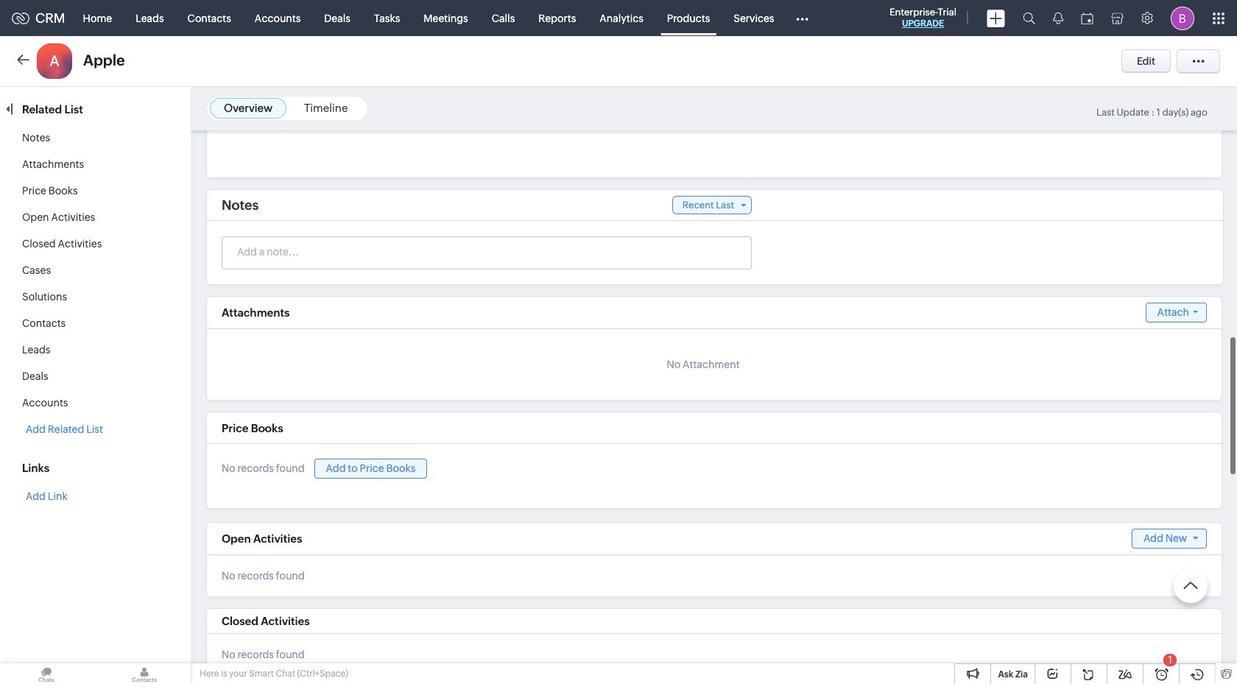 Task type: vqa. For each thing, say whether or not it's contained in the screenshot.
Leads LINK
no



Task type: describe. For each thing, give the bounding box(es) containing it.
search element
[[1015, 0, 1045, 36]]

profile image
[[1172, 6, 1195, 30]]

profile element
[[1163, 0, 1204, 36]]

signals image
[[1054, 12, 1064, 24]]

search image
[[1023, 12, 1036, 24]]



Task type: locate. For each thing, give the bounding box(es) containing it.
contacts image
[[98, 664, 191, 684]]

signals element
[[1045, 0, 1073, 36]]

create menu element
[[978, 0, 1015, 36]]

Other Modules field
[[787, 6, 818, 30]]

Add a note... field
[[223, 245, 751, 259]]

calendar image
[[1082, 12, 1094, 24]]

chats image
[[0, 664, 93, 684]]

create menu image
[[987, 9, 1006, 27]]

logo image
[[12, 12, 29, 24]]



